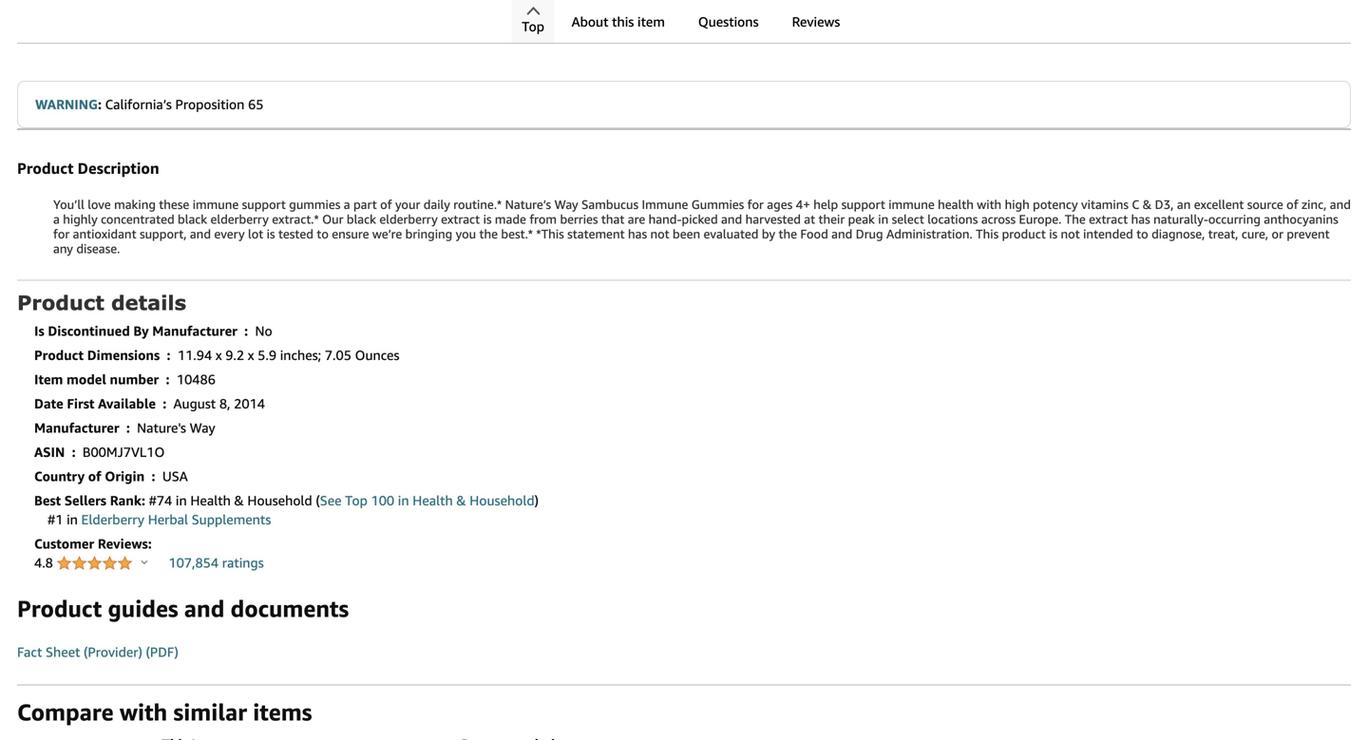 Task type: locate. For each thing, give the bounding box(es) containing it.
0 horizontal spatial black
[[178, 212, 207, 227]]

berries
[[560, 212, 598, 227]]

4+
[[796, 197, 810, 212]]

ages
[[767, 197, 793, 212]]

manufacturer up 11.94
[[152, 323, 237, 339]]

107,854 ratings link
[[169, 555, 264, 571]]

1 horizontal spatial to
[[1136, 227, 1148, 241]]

in right 'peak'
[[878, 212, 889, 227]]

documents
[[231, 595, 349, 622]]

august
[[173, 396, 216, 411]]

in right #1
[[67, 512, 78, 527]]

is right lot
[[267, 227, 275, 241]]

product up is
[[17, 290, 104, 314]]

has
[[1131, 212, 1150, 227], [628, 227, 647, 241]]

support,
[[140, 227, 187, 241]]

1 horizontal spatial household
[[470, 493, 534, 508]]

0 vertical spatial manufacturer
[[152, 323, 237, 339]]

date
[[34, 396, 63, 411]]

: up nature's at the bottom of the page
[[163, 396, 166, 411]]

to down c
[[1136, 227, 1148, 241]]

california's
[[105, 96, 172, 112]]

to right tested
[[317, 227, 329, 241]]

a
[[344, 197, 350, 212], [53, 212, 60, 227]]

extract.*
[[272, 212, 319, 227]]

1 to from the left
[[317, 227, 329, 241]]

0 horizontal spatial not
[[650, 227, 669, 241]]

available
[[98, 396, 156, 411]]

‎ left no
[[252, 323, 252, 339]]

similar
[[173, 698, 247, 726]]

bringing
[[405, 227, 452, 241]]

way down 'august'
[[190, 420, 215, 436]]

2 elderberry from the left
[[379, 212, 438, 227]]

with down the (pdf)
[[120, 698, 167, 726]]

support up drug
[[841, 197, 885, 212]]

and down 107,854
[[184, 595, 225, 622]]

0 horizontal spatial way
[[190, 420, 215, 436]]

& left )
[[456, 493, 466, 508]]

highly
[[63, 212, 98, 227]]

2 to from the left
[[1136, 227, 1148, 241]]

0 horizontal spatial has
[[628, 227, 647, 241]]

has right that
[[628, 227, 647, 241]]

for down you'll
[[53, 227, 70, 241]]

and left every
[[190, 227, 211, 241]]

1 the from the left
[[479, 227, 498, 241]]

top inside product details is discontinued by manufacturer                                     ‏                                         :                                     ‎ no product dimensions                                     ‏                                         :                                     ‎ 11.94 x 9.2 x 5.9 inches; 7.05 ounces item model number                                     ‏                                         :                                     ‎ 10486 date first available                                     ‏                                         :                                     ‎ august 8, 2014 manufacturer                                     ‏                                         :                                     ‎ nature's way asin                                     ‏                                         :                                     ‎ b00mj7vl1o country of origin                                     ‏                                         :                                     ‎ usa best sellers rank: #74 in health & household ( see top 100 in health & household ) #1 in elderberry herbal supplements
[[345, 493, 368, 508]]

dimensions
[[87, 347, 160, 363]]

compare with similar items
[[17, 698, 312, 726]]

extract left c
[[1089, 212, 1128, 227]]

1 black from the left
[[178, 212, 207, 227]]

support
[[242, 197, 286, 212], [841, 197, 885, 212]]

0 horizontal spatial support
[[242, 197, 286, 212]]

excellent
[[1194, 197, 1244, 212]]

number
[[110, 371, 159, 387]]

2 x from the left
[[248, 347, 254, 363]]

0 horizontal spatial elderberry
[[210, 212, 269, 227]]

is left made
[[483, 212, 492, 227]]

0 horizontal spatial health
[[190, 493, 231, 508]]

way inside you'll love making these immune support gummies a part of your daily routine.* nature's way sambucus immune gummies for ages 4+ help support immune health with high potency vitamins c & d3, an excellent source of zinc, and a highly concentrated black elderberry extract.* our black elderberry extract is made from berries that are hand-picked and harvested at their peak in select locations across europe. the extract has naturally-occurring anthocyanins for antioxidant support, and every lot is tested to ensure we're bringing you the best.* *this statement has not been evaluated by the food and drug administration. this product is not intended to diagnose, treat, cure, or prevent any disease.
[[554, 197, 578, 212]]

0 horizontal spatial to
[[317, 227, 329, 241]]

the right by
[[779, 227, 797, 241]]

for
[[747, 197, 764, 212], [53, 227, 70, 241]]

1 extract from the left
[[441, 212, 480, 227]]

top right the see
[[345, 493, 368, 508]]

1 horizontal spatial immune
[[888, 197, 935, 212]]

x left 9.2
[[215, 347, 222, 363]]

‎ left usa
[[159, 468, 159, 484]]

1 horizontal spatial manufacturer
[[152, 323, 237, 339]]

prevent
[[1287, 227, 1330, 241]]

0 horizontal spatial of
[[88, 468, 101, 484]]

‎ left 11.94
[[174, 347, 174, 363]]

1 health from the left
[[190, 493, 231, 508]]

1 horizontal spatial way
[[554, 197, 578, 212]]

1 horizontal spatial a
[[344, 197, 350, 212]]

1 horizontal spatial black
[[347, 212, 376, 227]]

way
[[554, 197, 578, 212], [190, 420, 215, 436]]

1 support from the left
[[242, 197, 286, 212]]

1 horizontal spatial x
[[248, 347, 254, 363]]

& inside you'll love making these immune support gummies a part of your daily routine.* nature's way sambucus immune gummies for ages 4+ help support immune health with high potency vitamins c & d3, an excellent source of zinc, and a highly concentrated black elderberry extract.* our black elderberry extract is made from berries that are hand-picked and harvested at their peak in select locations across europe. the extract has naturally-occurring anthocyanins for antioxidant support, and every lot is tested to ensure we're bringing you the best.* *this statement has not been evaluated by the food and drug administration. this product is not intended to diagnose, treat, cure, or prevent any disease.
[[1143, 197, 1152, 212]]

0 horizontal spatial manufacturer
[[34, 420, 119, 436]]

product for product description
[[17, 159, 74, 177]]

‎
[[252, 323, 252, 339], [174, 347, 174, 363], [173, 371, 173, 387], [170, 396, 170, 411], [133, 420, 133, 436], [79, 444, 79, 460], [159, 468, 159, 484]]

extract left made
[[441, 212, 480, 227]]

has left d3,
[[1131, 212, 1150, 227]]

0 horizontal spatial with
[[120, 698, 167, 726]]

product up you'll
[[17, 159, 74, 177]]

lot
[[248, 227, 263, 241]]

guides
[[108, 595, 178, 622]]

rank:
[[110, 493, 145, 508]]

1 vertical spatial top
[[345, 493, 368, 508]]

zinc,
[[1302, 197, 1327, 212]]

help
[[813, 197, 838, 212]]

1 horizontal spatial support
[[841, 197, 885, 212]]

: left no
[[244, 323, 248, 339]]

high
[[1005, 197, 1030, 212]]

in up elderberry herbal supplements link
[[176, 493, 187, 508]]

& right c
[[1143, 197, 1152, 212]]

0 horizontal spatial immune
[[193, 197, 239, 212]]

for left ages
[[747, 197, 764, 212]]

ounces
[[355, 347, 399, 363]]

1 vertical spatial way
[[190, 420, 215, 436]]

compare
[[17, 698, 114, 726]]

no
[[255, 323, 272, 339]]

harvested
[[745, 212, 801, 227]]

d3,
[[1155, 197, 1174, 212]]

elderberry right part
[[379, 212, 438, 227]]

2 horizontal spatial &
[[1143, 197, 1152, 212]]

of
[[380, 197, 392, 212], [1287, 197, 1298, 212], [88, 468, 101, 484]]

1 horizontal spatial has
[[1131, 212, 1150, 227]]

country
[[34, 468, 85, 484]]

best.*
[[501, 227, 533, 241]]

& up supplements at left
[[234, 493, 244, 508]]

with inside you'll love making these immune support gummies a part of your daily routine.* nature's way sambucus immune gummies for ages 4+ help support immune health with high potency vitamins c & d3, an excellent source of zinc, and a highly concentrated black elderberry extract.* our black elderberry extract is made from berries that are hand-picked and harvested at their peak in select locations across europe. the extract has naturally-occurring anthocyanins for antioxidant support, and every lot is tested to ensure we're bringing you the best.* *this statement has not been evaluated by the food and drug administration. this product is not intended to diagnose, treat, cure, or prevent any disease.
[[977, 197, 1002, 212]]

the right you
[[479, 227, 498, 241]]

nature's
[[137, 420, 186, 436]]

‎ down available
[[133, 420, 133, 436]]

our
[[322, 212, 343, 227]]

in inside you'll love making these immune support gummies a part of your daily routine.* nature's way sambucus immune gummies for ages 4+ help support immune health with high potency vitamins c & d3, an excellent source of zinc, and a highly concentrated black elderberry extract.* our black elderberry extract is made from berries that are hand-picked and harvested at their peak in select locations across europe. the extract has naturally-occurring anthocyanins for antioxidant support, and every lot is tested to ensure we're bringing you the best.* *this statement has not been evaluated by the food and drug administration. this product is not intended to diagnose, treat, cure, or prevent any disease.
[[878, 212, 889, 227]]

manufacturer down first
[[34, 420, 119, 436]]

product
[[17, 159, 74, 177], [17, 290, 104, 314], [34, 347, 84, 363], [17, 595, 102, 622]]

1 x from the left
[[215, 347, 222, 363]]

every
[[214, 227, 245, 241]]

‼️💥 Kelsey's Honest reviews! 💥‼️ text field
[[409, 11, 603, 30]]

0 horizontal spatial household
[[247, 493, 312, 508]]

is
[[34, 323, 44, 339]]

1 horizontal spatial elderberry
[[379, 212, 438, 227]]

food
[[800, 227, 828, 241]]

8,
[[219, 396, 230, 411]]

‏
[[241, 323, 241, 339], [163, 347, 163, 363], [162, 371, 162, 387], [159, 396, 159, 411], [123, 420, 123, 436], [68, 444, 68, 460], [148, 468, 148, 484]]

0 horizontal spatial the
[[479, 227, 498, 241]]

black right the our
[[347, 212, 376, 227]]

0 horizontal spatial for
[[53, 227, 70, 241]]

‼️💥 kelsey's honest reviews! 💥‼️ link
[[355, 0, 633, 38]]

5.9
[[258, 347, 277, 363]]

health right 100
[[413, 493, 453, 508]]

: left 10486
[[166, 371, 170, 387]]

not
[[650, 227, 669, 241], [1061, 227, 1080, 241]]

with
[[977, 197, 1002, 212], [120, 698, 167, 726]]

x right 9.2
[[248, 347, 254, 363]]

immune up administration.
[[888, 197, 935, 212]]

elderberry
[[81, 512, 144, 527]]

of left zinc,
[[1287, 197, 1298, 212]]

discontinued
[[48, 323, 130, 339]]

‏ right origin at the bottom left
[[148, 468, 148, 484]]

way up '*this'
[[554, 197, 578, 212]]

of right part
[[380, 197, 392, 212]]

your
[[395, 197, 420, 212]]

0 vertical spatial way
[[554, 197, 578, 212]]

1 horizontal spatial extract
[[1089, 212, 1128, 227]]

product up sheet
[[17, 595, 102, 622]]

you'll
[[53, 197, 84, 212]]

&
[[1143, 197, 1152, 212], [234, 493, 244, 508], [456, 493, 466, 508]]

elderberry left extract.*
[[210, 212, 269, 227]]

item
[[637, 14, 665, 29]]

1 immune from the left
[[193, 197, 239, 212]]

immune up every
[[193, 197, 239, 212]]

support up lot
[[242, 197, 286, 212]]

0 horizontal spatial x
[[215, 347, 222, 363]]

0 horizontal spatial top
[[345, 493, 368, 508]]

1 elderberry from the left
[[210, 212, 269, 227]]

routine.*
[[453, 197, 502, 212]]

0 vertical spatial for
[[747, 197, 764, 212]]

and left drug
[[831, 227, 852, 241]]

manufacturer
[[152, 323, 237, 339], [34, 420, 119, 436]]

2 the from the left
[[779, 227, 797, 241]]

that
[[601, 212, 625, 227]]

a left part
[[344, 197, 350, 212]]

0 vertical spatial top
[[522, 19, 544, 34]]

‏ left no
[[241, 323, 241, 339]]

a left highly
[[53, 212, 60, 227]]

top
[[522, 19, 544, 34], [345, 493, 368, 508]]

1 horizontal spatial not
[[1061, 227, 1080, 241]]

2 horizontal spatial is
[[1049, 227, 1058, 241]]

black left every
[[178, 212, 207, 227]]

health
[[190, 493, 231, 508], [413, 493, 453, 508]]

not left "been"
[[650, 227, 669, 241]]

1 horizontal spatial the
[[779, 227, 797, 241]]

not down potency
[[1061, 227, 1080, 241]]

‼️💥 kelsey's honest reviews! 💥‼️ list
[[55, 0, 1368, 43]]

is left the
[[1049, 227, 1058, 241]]

about
[[572, 14, 608, 29]]

health up supplements at left
[[190, 493, 231, 508]]

of up sellers
[[88, 468, 101, 484]]

1 horizontal spatial with
[[977, 197, 1002, 212]]

1 horizontal spatial health
[[413, 493, 453, 508]]

1 vertical spatial for
[[53, 227, 70, 241]]

2 not from the left
[[1061, 227, 1080, 241]]

the
[[479, 227, 498, 241], [779, 227, 797, 241]]

0 horizontal spatial is
[[267, 227, 275, 241]]

product for product guides and documents
[[17, 595, 102, 622]]

0 vertical spatial with
[[977, 197, 1002, 212]]

1 horizontal spatial &
[[456, 493, 466, 508]]

with left high
[[977, 197, 1002, 212]]

‎ left 10486
[[173, 371, 173, 387]]

asin
[[34, 444, 65, 460]]

100
[[371, 493, 394, 508]]

gummies
[[691, 197, 744, 212]]

0 horizontal spatial extract
[[441, 212, 480, 227]]

warning link
[[35, 96, 98, 112]]

top left 💥‼️ in the top of the page
[[522, 19, 544, 34]]



Task type: vqa. For each thing, say whether or not it's contained in the screenshot.
1st 28W from the bottom
no



Task type: describe. For each thing, give the bounding box(es) containing it.
or
[[1272, 227, 1283, 241]]

‏ left 11.94
[[163, 347, 163, 363]]

9.2
[[225, 347, 244, 363]]

11.94
[[178, 347, 212, 363]]

about this item
[[572, 14, 665, 29]]

picked
[[682, 212, 718, 227]]

disease.
[[76, 241, 120, 256]]

intended
[[1083, 227, 1133, 241]]

2 household from the left
[[470, 493, 534, 508]]

1 horizontal spatial of
[[380, 197, 392, 212]]

model
[[67, 371, 106, 387]]

‏ right number
[[162, 371, 162, 387]]

product
[[1002, 227, 1046, 241]]

‎ left 'august'
[[170, 396, 170, 411]]

elderberry herbal supplements link
[[81, 512, 271, 527]]

item
[[34, 371, 63, 387]]

2 immune from the left
[[888, 197, 935, 212]]

2 extract from the left
[[1089, 212, 1128, 227]]

and right zinc,
[[1330, 197, 1351, 212]]

65
[[248, 96, 264, 112]]

across
[[981, 212, 1016, 227]]

‎ right asin
[[79, 444, 79, 460]]

1 vertical spatial manufacturer
[[34, 420, 119, 436]]

‼️💥
[[409, 15, 426, 28]]

2 horizontal spatial of
[[1287, 197, 1298, 212]]

: left california's
[[98, 96, 102, 112]]

proposition
[[175, 96, 245, 112]]

select
[[892, 212, 924, 227]]

: right asin
[[72, 444, 76, 460]]

: left usa
[[152, 468, 155, 484]]

inches;
[[280, 347, 321, 363]]

warning : california's proposition 65
[[35, 96, 264, 112]]

in right 100
[[398, 493, 409, 508]]

evaluated
[[704, 227, 759, 241]]

drug
[[856, 227, 883, 241]]

you'll love making these immune support gummies a part of your daily routine.* nature's way sambucus immune gummies for ages 4+ help support immune health with high potency vitamins c & d3, an excellent source of zinc, and a highly concentrated black elderberry extract.* our black elderberry extract is made from berries that are hand-picked and harvested at their peak in select locations across europe. the extract has naturally-occurring anthocyanins for antioxidant support, and every lot is tested to ensure we're bringing you the best.* *this statement has not been evaluated by the food and drug administration. this product is not intended to diagnose, treat, cure, or prevent any disease.
[[53, 197, 1351, 256]]

0 horizontal spatial &
[[234, 493, 244, 508]]

sellers
[[64, 493, 106, 508]]

of inside product details is discontinued by manufacturer                                     ‏                                         :                                     ‎ no product dimensions                                     ‏                                         :                                     ‎ 11.94 x 9.2 x 5.9 inches; 7.05 ounces item model number                                     ‏                                         :                                     ‎ 10486 date first available                                     ‏                                         :                                     ‎ august 8, 2014 manufacturer                                     ‏                                         :                                     ‎ nature's way asin                                     ‏                                         :                                     ‎ b00mj7vl1o country of origin                                     ‏                                         :                                     ‎ usa best sellers rank: #74 in health & household ( see top 100 in health & household ) #1 in elderberry herbal supplements
[[88, 468, 101, 484]]

b00mj7vl1o
[[83, 444, 165, 460]]

immune
[[642, 197, 688, 212]]

product description
[[17, 159, 159, 177]]

by
[[133, 323, 149, 339]]

reviews
[[792, 14, 840, 29]]

1 not from the left
[[650, 227, 669, 241]]

(pdf)
[[146, 644, 179, 660]]

1 horizontal spatial top
[[522, 19, 544, 34]]

fact sheet (provider) (pdf) link
[[17, 644, 179, 660]]

‏ right asin
[[68, 444, 68, 460]]

fact
[[17, 644, 42, 660]]

these
[[159, 197, 189, 212]]

description
[[78, 159, 159, 177]]

product for product details is discontinued by manufacturer                                     ‏                                         :                                     ‎ no product dimensions                                     ‏                                         :                                     ‎ 11.94 x 9.2 x 5.9 inches; 7.05 ounces item model number                                     ‏                                         :                                     ‎ 10486 date first available                                     ‏                                         :                                     ‎ august 8, 2014 manufacturer                                     ‏                                         :                                     ‎ nature's way asin                                     ‏                                         :                                     ‎ b00mj7vl1o country of origin                                     ‏                                         :                                     ‎ usa best sellers rank: #74 in health & household ( see top 100 in health & household ) #1 in elderberry herbal supplements
[[17, 290, 104, 314]]

the
[[1065, 212, 1086, 227]]

any
[[53, 241, 73, 256]]

kelsey's
[[429, 15, 469, 28]]

warning
[[35, 96, 98, 112]]

2 health from the left
[[413, 493, 453, 508]]

hand-
[[649, 212, 682, 227]]

statement
[[567, 227, 625, 241]]

making
[[114, 197, 156, 212]]

sambucus
[[581, 197, 639, 212]]

)
[[534, 493, 539, 508]]

tested
[[278, 227, 313, 241]]

way inside product details is discontinued by manufacturer                                     ‏                                         :                                     ‎ no product dimensions                                     ‏                                         :                                     ‎ 11.94 x 9.2 x 5.9 inches; 7.05 ounces item model number                                     ‏                                         :                                     ‎ 10486 date first available                                     ‏                                         :                                     ‎ august 8, 2014 manufacturer                                     ‏                                         :                                     ‎ nature's way asin                                     ‏                                         :                                     ‎ b00mj7vl1o country of origin                                     ‏                                         :                                     ‎ usa best sellers rank: #74 in health & household ( see top 100 in health & household ) #1 in elderberry herbal supplements
[[190, 420, 215, 436]]

1 horizontal spatial for
[[747, 197, 764, 212]]

questions
[[698, 14, 759, 29]]

: down available
[[126, 420, 130, 436]]

are
[[628, 212, 645, 227]]

daily
[[423, 197, 450, 212]]

usa
[[162, 468, 188, 484]]

0 horizontal spatial a
[[53, 212, 60, 227]]

c
[[1132, 197, 1139, 212]]

customer reviews:
[[34, 536, 152, 552]]

europe.
[[1019, 212, 1062, 227]]

an
[[1177, 197, 1191, 212]]

‏ up b00mj7vl1o
[[123, 420, 123, 436]]

anthocyanins
[[1264, 212, 1338, 227]]

at
[[804, 212, 815, 227]]

reviews!
[[512, 15, 553, 28]]

2 support from the left
[[841, 197, 885, 212]]

herbal
[[148, 512, 188, 527]]

popover image
[[141, 560, 148, 564]]

107,854 ratings
[[169, 555, 264, 571]]

part
[[353, 197, 377, 212]]

#74
[[149, 493, 172, 508]]

product up item
[[34, 347, 84, 363]]

been
[[673, 227, 700, 241]]

see
[[320, 493, 342, 508]]

1 vertical spatial with
[[120, 698, 167, 726]]

locations
[[927, 212, 978, 227]]

naturally-
[[1153, 212, 1208, 227]]

nature's
[[505, 197, 551, 212]]

#1
[[48, 512, 63, 527]]

reviews:
[[98, 536, 152, 552]]

1 household from the left
[[247, 493, 312, 508]]

‏ up nature's at the bottom of the page
[[159, 396, 159, 411]]

product details is discontinued by manufacturer                                     ‏                                         :                                     ‎ no product dimensions                                     ‏                                         :                                     ‎ 11.94 x 9.2 x 5.9 inches; 7.05 ounces item model number                                     ‏                                         :                                     ‎ 10486 date first available                                     ‏                                         :                                     ‎ august 8, 2014 manufacturer                                     ‏                                         :                                     ‎ nature's way asin                                     ‏                                         :                                     ‎ b00mj7vl1o country of origin                                     ‏                                         :                                     ‎ usa best sellers rank: #74 in health & household ( see top 100 in health & household ) #1 in elderberry herbal supplements
[[17, 290, 539, 527]]

concentrated
[[101, 212, 174, 227]]

vitamins
[[1081, 197, 1129, 212]]

: left 11.94
[[167, 347, 171, 363]]

and right picked
[[721, 212, 742, 227]]

(
[[316, 493, 320, 508]]

2 black from the left
[[347, 212, 376, 227]]

2014
[[234, 396, 265, 411]]

items
[[253, 698, 312, 726]]

1 horizontal spatial is
[[483, 212, 492, 227]]

best
[[34, 493, 61, 508]]

cure,
[[1242, 227, 1268, 241]]

origin
[[105, 468, 145, 484]]

ratings
[[222, 555, 264, 571]]

administration.
[[886, 227, 973, 241]]

made
[[495, 212, 526, 227]]



